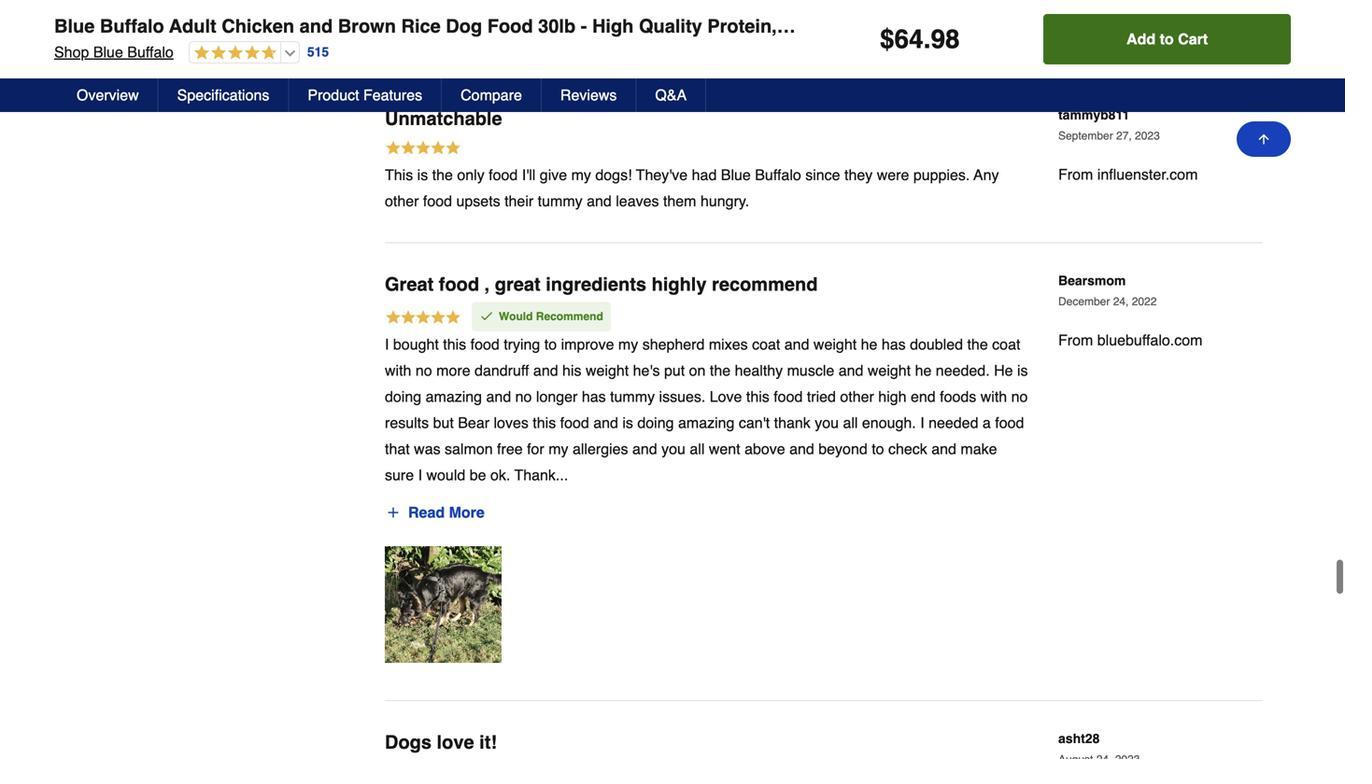 Task type: vqa. For each thing, say whether or not it's contained in the screenshot.
the rightmost the 20166
no



Task type: describe. For each thing, give the bounding box(es) containing it.
for inside i bought this food trying to improve my shepherd mixes coat and weight he has doubled the coat with no more dandruff and his weight he's put on the healthy muscle and weight he needed. he is doing amazing and no longer has tummy issues. love this food tried other high end foods with no results but bear loves this food and is doing amazing can't thank you all enough. i needed a food that was salmon free for my allergies and you all went above and beyond to check and make sure i would be ok. thank...
[[527, 441, 544, 458]]

$ 64 . 98
[[880, 24, 960, 54]]

healthy
[[735, 362, 783, 380]]

add to cart button
[[1044, 14, 1291, 64]]

he's
[[633, 362, 660, 380]]

issues.
[[659, 388, 706, 406]]

bluebuffalo.com
[[1098, 332, 1203, 349]]

0 vertical spatial this
[[443, 336, 466, 353]]

food right "a"
[[995, 415, 1024, 432]]

improve
[[561, 336, 614, 353]]

this
[[385, 166, 413, 184]]

hungry.
[[701, 192, 749, 210]]

from for unmatchable
[[1059, 166, 1094, 183]]

were
[[877, 166, 909, 184]]

my for shepherd
[[618, 336, 638, 353]]

highly
[[652, 274, 707, 295]]

tummy inside this is the only food i'll give my dogs! they've had blue buffalo since they were puppies. any other food upsets their tummy and leaves them hungry.
[[538, 192, 583, 210]]

1 vertical spatial amazing
[[678, 415, 735, 432]]

4.7 stars image
[[189, 45, 276, 62]]

64
[[895, 24, 924, 54]]

checkmark image
[[479, 309, 494, 324]]

from influenster.com
[[1059, 166, 1198, 183]]

98
[[931, 24, 960, 54]]

i'll
[[522, 166, 536, 184]]

he
[[994, 362, 1013, 380]]

i bought this food trying to improve my shepherd mixes coat and weight he has doubled the coat with no more dandruff and his weight he's put on the healthy muscle and weight he needed. he is doing amazing and no longer has tummy issues. love this food tried other high end foods with no results but bear loves this food and is doing amazing can't thank you all enough. i needed a food that was salmon free for my allergies and you all went above and beyond to check and make sure i would be ok. thank...
[[385, 336, 1028, 484]]

and down dandruff
[[486, 388, 511, 406]]

from for great food , great ingredients highly recommend
[[1059, 332, 1094, 349]]

from bluebuffalo.com
[[1059, 332, 1203, 349]]

would
[[426, 467, 466, 484]]

dogs love it!
[[385, 732, 497, 754]]

brown
[[338, 15, 396, 37]]

add
[[1127, 30, 1156, 48]]

bearsmom december 24, 2022
[[1059, 273, 1157, 308]]

any
[[974, 166, 999, 184]]

tried
[[807, 388, 836, 406]]

bearsmom
[[1059, 273, 1126, 288]]

2 vertical spatial the
[[710, 362, 731, 380]]

1 vertical spatial the
[[968, 336, 988, 353]]

that
[[385, 441, 410, 458]]

asht28
[[1059, 732, 1100, 747]]

dogs
[[385, 732, 432, 754]]

1 horizontal spatial this
[[533, 415, 556, 432]]

the inside this is the only food i'll give my dogs! they've had blue buffalo since they were puppies. any other food upsets their tummy and leaves them hungry.
[[432, 166, 453, 184]]

results
[[385, 415, 429, 432]]

0 horizontal spatial weight
[[586, 362, 629, 380]]

food
[[487, 15, 533, 37]]

recommend
[[712, 274, 818, 295]]

0 horizontal spatial no
[[416, 362, 432, 380]]

chicken
[[222, 15, 294, 37]]

1 & from the left
[[1046, 15, 1060, 37]]

loves
[[494, 415, 529, 432]]

0 vertical spatial doing
[[385, 388, 422, 406]]

and down needed
[[932, 441, 957, 458]]

1 vertical spatial all
[[690, 441, 705, 458]]

food up thank
[[774, 388, 803, 406]]

more
[[436, 362, 471, 380]]

2022
[[1132, 295, 1157, 308]]

but
[[433, 415, 454, 432]]

1 coat from the left
[[752, 336, 780, 353]]

features
[[363, 86, 422, 104]]

went
[[709, 441, 741, 458]]

dogs!
[[596, 166, 632, 184]]

since
[[806, 166, 841, 184]]

read more button
[[385, 498, 486, 528]]

above
[[745, 441, 785, 458]]

more
[[449, 504, 485, 522]]

unmatchable
[[385, 108, 502, 129]]

their
[[505, 192, 534, 210]]

2 horizontal spatial no
[[1012, 388, 1028, 406]]

1 vertical spatial you
[[662, 441, 686, 458]]

acids
[[1130, 15, 1180, 37]]

5 stars image for unmatchable
[[385, 139, 462, 159]]

doubled
[[910, 336, 963, 353]]

longer
[[536, 388, 578, 406]]

give
[[540, 166, 567, 184]]

they've
[[636, 166, 688, 184]]

product features
[[308, 86, 422, 104]]

to inside button
[[1160, 30, 1174, 48]]

0 vertical spatial you
[[815, 415, 839, 432]]

1 vertical spatial blue
[[93, 43, 123, 61]]

$
[[880, 24, 895, 54]]

free
[[497, 441, 523, 458]]

1 vertical spatial this
[[746, 388, 770, 406]]

0 vertical spatial all
[[843, 415, 858, 432]]

0 vertical spatial buffalo
[[100, 15, 164, 37]]

bought
[[393, 336, 439, 353]]

,
[[485, 274, 490, 295]]

thank
[[774, 415, 811, 432]]

1 vertical spatial with
[[981, 388, 1007, 406]]

cart
[[1178, 30, 1208, 48]]

27,
[[1117, 129, 1132, 142]]

30lb
[[538, 15, 576, 37]]

and up muscle at the top right of page
[[785, 336, 810, 353]]

tammyb811 september 27, 2023
[[1059, 107, 1160, 142]]

product features button
[[289, 78, 442, 112]]

influenster.com
[[1098, 166, 1198, 183]]

needed.
[[936, 362, 990, 380]]

reviews button
[[542, 78, 637, 112]]

and right allergies
[[633, 441, 657, 458]]

and inside this is the only food i'll give my dogs! they've had blue buffalo since they were puppies. any other food upsets their tummy and leaves them hungry.
[[587, 192, 612, 210]]

wholesome
[[782, 15, 887, 37]]

be
[[470, 467, 486, 484]]

leaves
[[616, 192, 659, 210]]

dandruff
[[475, 362, 529, 380]]

1 horizontal spatial i
[[418, 467, 422, 484]]

1 horizontal spatial doing
[[638, 415, 674, 432]]

0 vertical spatial blue
[[54, 15, 95, 37]]

6
[[1065, 15, 1075, 37]]

high
[[879, 388, 907, 406]]

1 vertical spatial is
[[1018, 362, 1028, 380]]



Task type: locate. For each thing, give the bounding box(es) containing it.
1 horizontal spatial for
[[1186, 15, 1211, 37]]

0 horizontal spatial tummy
[[538, 192, 583, 210]]

the right on
[[710, 362, 731, 380]]

the up "needed."
[[968, 336, 988, 353]]

my
[[571, 166, 591, 184], [618, 336, 638, 353], [549, 441, 569, 458]]

0 horizontal spatial he
[[861, 336, 878, 353]]

1 vertical spatial my
[[618, 336, 638, 353]]

2 vertical spatial is
[[623, 415, 633, 432]]

to down the enough.
[[872, 441, 884, 458]]

is up allergies
[[623, 415, 633, 432]]

5 stars image up bought
[[385, 309, 462, 329]]

and up allergies
[[594, 415, 618, 432]]

0 vertical spatial amazing
[[426, 388, 482, 406]]

0 vertical spatial for
[[1186, 15, 1211, 37]]

2 horizontal spatial is
[[1018, 362, 1028, 380]]

1 horizontal spatial has
[[882, 336, 906, 353]]

reviews
[[561, 86, 617, 104]]

and up 515
[[300, 15, 333, 37]]

is inside this is the only food i'll give my dogs! they've had blue buffalo since they were puppies. any other food upsets their tummy and leaves them hungry.
[[417, 166, 428, 184]]

love
[[437, 732, 474, 754]]

i left bought
[[385, 336, 389, 353]]

& right the skin
[[1333, 15, 1345, 37]]

0 vertical spatial has
[[882, 336, 906, 353]]

food left 'upsets'
[[423, 192, 452, 210]]

0 horizontal spatial doing
[[385, 388, 422, 406]]

specifications
[[177, 86, 269, 104]]

0 vertical spatial 5 stars image
[[385, 139, 462, 159]]

0 horizontal spatial my
[[549, 441, 569, 458]]

0 vertical spatial i
[[385, 336, 389, 353]]

the
[[432, 166, 453, 184], [968, 336, 988, 353], [710, 362, 731, 380]]

blue up hungry. in the right of the page
[[721, 166, 751, 184]]

to
[[1160, 30, 1174, 48], [545, 336, 557, 353], [872, 441, 884, 458]]

0 horizontal spatial this
[[443, 336, 466, 353]]

coat up the healthy
[[752, 336, 780, 353]]

you left went
[[662, 441, 686, 458]]

buffalo
[[100, 15, 164, 37], [127, 43, 174, 61], [755, 166, 801, 184]]

2023
[[1135, 129, 1160, 142]]

my for dogs!
[[571, 166, 591, 184]]

for right free
[[527, 441, 544, 458]]

no up loves
[[515, 388, 532, 406]]

1 5 stars image from the top
[[385, 139, 462, 159]]

doing
[[385, 388, 422, 406], [638, 415, 674, 432]]

is right he
[[1018, 362, 1028, 380]]

2 horizontal spatial i
[[921, 415, 925, 432]]

has left doubled
[[882, 336, 906, 353]]

blue right shop
[[93, 43, 123, 61]]

0 vertical spatial is
[[417, 166, 428, 184]]

shepherd
[[643, 336, 705, 353]]

1 horizontal spatial weight
[[814, 336, 857, 353]]

he
[[861, 336, 878, 353], [915, 362, 932, 380]]

protein,
[[708, 15, 777, 37]]

food left the i'll
[[489, 166, 518, 184]]

0 vertical spatial other
[[385, 192, 419, 210]]

1 vertical spatial he
[[915, 362, 932, 380]]

0 horizontal spatial you
[[662, 441, 686, 458]]

for
[[1186, 15, 1211, 37], [527, 441, 544, 458]]

beyond
[[819, 441, 868, 458]]

blue
[[54, 15, 95, 37], [93, 43, 123, 61], [721, 166, 751, 184]]

the left only
[[432, 166, 453, 184]]

this up more
[[443, 336, 466, 353]]

you
[[815, 415, 839, 432], [662, 441, 686, 458]]

https://photos us.bazaarvoice.com/photo/2/cghvdg86ymx1zwj1zmzhbg8/427e4ac7 d822 5b38 a57f cdb44e1fe1ae image
[[385, 547, 502, 664]]

1 vertical spatial from
[[1059, 332, 1094, 349]]

other inside i bought this food trying to improve my shepherd mixes coat and weight he has doubled the coat with no more dandruff and his weight he's put on the healthy muscle and weight he needed. he is doing amazing and no longer has tummy issues. love this food tried other high end foods with no results but bear loves this food and is doing amazing can't thank you all enough. i needed a food that was salmon free for my allergies and you all went above and beyond to check and make sure i would be ok. thank...
[[840, 388, 874, 406]]

and
[[300, 15, 333, 37], [587, 192, 612, 210], [785, 336, 810, 353], [533, 362, 558, 380], [839, 362, 864, 380], [486, 388, 511, 406], [594, 415, 618, 432], [633, 441, 657, 458], [790, 441, 815, 458], [932, 441, 957, 458]]

0 vertical spatial from
[[1059, 166, 1094, 183]]

1 horizontal spatial the
[[710, 362, 731, 380]]

2 horizontal spatial my
[[618, 336, 638, 353]]

it!
[[479, 732, 497, 754]]

muscle
[[787, 362, 835, 380]]

ingredients
[[546, 274, 647, 295]]

0 horizontal spatial amazing
[[426, 388, 482, 406]]

tummy inside i bought this food trying to improve my shepherd mixes coat and weight he has doubled the coat with no more dandruff and his weight he's put on the healthy muscle and weight he needed. he is doing amazing and no longer has tummy issues. love this food tried other high end foods with no results but bear loves this food and is doing amazing can't thank you all enough. i needed a food that was salmon free for my allergies and you all went above and beyond to check and make sure i would be ok. thank...
[[610, 388, 655, 406]]

dog
[[446, 15, 482, 37]]

thank...
[[514, 467, 568, 484]]

amazing
[[426, 388, 482, 406], [678, 415, 735, 432]]

you down tried
[[815, 415, 839, 432]]

0 horizontal spatial the
[[432, 166, 453, 184]]

1 vertical spatial i
[[921, 415, 925, 432]]

& right the 3
[[1046, 15, 1060, 37]]

2 vertical spatial to
[[872, 441, 884, 458]]

other left high
[[840, 388, 874, 406]]

2 vertical spatial my
[[549, 441, 569, 458]]

0 horizontal spatial all
[[690, 441, 705, 458]]

1 vertical spatial to
[[545, 336, 557, 353]]

is right this
[[417, 166, 428, 184]]

food left , on the left top of page
[[439, 274, 479, 295]]

0 vertical spatial he
[[861, 336, 878, 353]]

would
[[499, 310, 533, 323]]

amazing down more
[[426, 388, 482, 406]]

plus image
[[386, 506, 401, 521]]

weight up high
[[868, 362, 911, 380]]

from down september
[[1059, 166, 1094, 183]]

1 vertical spatial has
[[582, 388, 606, 406]]

from
[[1059, 166, 1094, 183], [1059, 332, 1094, 349]]

on
[[689, 362, 706, 380]]

1 vertical spatial buffalo
[[127, 43, 174, 61]]

only
[[457, 166, 485, 184]]

buffalo up shop blue buffalo
[[100, 15, 164, 37]]

allergies
[[573, 441, 628, 458]]

0 vertical spatial tummy
[[538, 192, 583, 210]]

all left went
[[690, 441, 705, 458]]

24,
[[1113, 295, 1129, 308]]

1 vertical spatial 5 stars image
[[385, 309, 462, 329]]

and down thank
[[790, 441, 815, 458]]

5 stars image up this
[[385, 139, 462, 159]]

doing down the issues.
[[638, 415, 674, 432]]

&
[[1046, 15, 1060, 37], [1333, 15, 1345, 37]]

his
[[563, 362, 582, 380]]

1 horizontal spatial amazing
[[678, 415, 735, 432]]

1 horizontal spatial coat
[[992, 336, 1021, 353]]

trying
[[504, 336, 540, 353]]

arrow up image
[[1257, 132, 1272, 147]]

with up "a"
[[981, 388, 1007, 406]]

salmon
[[445, 441, 493, 458]]

2 horizontal spatial the
[[968, 336, 988, 353]]

adult
[[169, 15, 216, 37]]

from down december
[[1059, 332, 1094, 349]]

1 vertical spatial tummy
[[610, 388, 655, 406]]

my up thank...
[[549, 441, 569, 458]]

bear
[[458, 415, 490, 432]]

i down end at the right of page
[[921, 415, 925, 432]]

end
[[911, 388, 936, 406]]

foods
[[940, 388, 977, 406]]

1 horizontal spatial other
[[840, 388, 874, 406]]

omega
[[962, 15, 1025, 37]]

1 horizontal spatial he
[[915, 362, 932, 380]]

mixes
[[709, 336, 748, 353]]

0 horizontal spatial for
[[527, 441, 544, 458]]

other down this
[[385, 192, 419, 210]]

0 horizontal spatial to
[[545, 336, 557, 353]]

tummy down give
[[538, 192, 583, 210]]

overview button
[[58, 78, 159, 112]]

amazing up went
[[678, 415, 735, 432]]

great
[[385, 274, 434, 295]]

and right muscle at the top right of page
[[839, 362, 864, 380]]

this down the healthy
[[746, 388, 770, 406]]

1 vertical spatial other
[[840, 388, 874, 406]]

3
[[1031, 15, 1041, 37]]

1 horizontal spatial &
[[1333, 15, 1345, 37]]

2 horizontal spatial weight
[[868, 362, 911, 380]]

5 stars image
[[385, 139, 462, 159], [385, 309, 462, 329]]

food down longer
[[560, 415, 589, 432]]

i right sure
[[418, 467, 422, 484]]

1 vertical spatial doing
[[638, 415, 674, 432]]

this down longer
[[533, 415, 556, 432]]

to right add at the top
[[1160, 30, 1174, 48]]

ok.
[[490, 467, 510, 484]]

2 vertical spatial blue
[[721, 166, 751, 184]]

and left his
[[533, 362, 558, 380]]

sure
[[385, 467, 414, 484]]

1 vertical spatial for
[[527, 441, 544, 458]]

no down bought
[[416, 362, 432, 380]]

0 horizontal spatial has
[[582, 388, 606, 406]]

2 & from the left
[[1333, 15, 1345, 37]]

2 5 stars image from the top
[[385, 309, 462, 329]]

0 horizontal spatial coat
[[752, 336, 780, 353]]

2 horizontal spatial this
[[746, 388, 770, 406]]

0 vertical spatial with
[[385, 362, 412, 380]]

food down 'checkmark' icon
[[471, 336, 500, 353]]

can't
[[739, 415, 770, 432]]

and down dogs!
[[587, 192, 612, 210]]

2 from from the top
[[1059, 332, 1094, 349]]

add to cart
[[1127, 30, 1208, 48]]

read more
[[408, 504, 485, 522]]

he left doubled
[[861, 336, 878, 353]]

0 horizontal spatial other
[[385, 192, 419, 210]]

0 vertical spatial my
[[571, 166, 591, 184]]

5 stars image for great food , great ingredients highly recommend
[[385, 309, 462, 329]]

buffalo left the since
[[755, 166, 801, 184]]

2 horizontal spatial to
[[1160, 30, 1174, 48]]

specifications button
[[159, 78, 289, 112]]

1 horizontal spatial all
[[843, 415, 858, 432]]

coat up he
[[992, 336, 1021, 353]]

2 vertical spatial i
[[418, 467, 422, 484]]

all
[[843, 415, 858, 432], [690, 441, 705, 458]]

1 from from the top
[[1059, 166, 1094, 183]]

tummy down the he's
[[610, 388, 655, 406]]

other inside this is the only food i'll give my dogs! they've had blue buffalo since they were puppies. any other food upsets their tummy and leaves them hungry.
[[385, 192, 419, 210]]

1 horizontal spatial my
[[571, 166, 591, 184]]

skin
[[1288, 15, 1328, 37]]

for right acids on the top right
[[1186, 15, 1211, 37]]

0 vertical spatial to
[[1160, 30, 1174, 48]]

healthy
[[1216, 15, 1283, 37]]

1 horizontal spatial with
[[981, 388, 1007, 406]]

1 horizontal spatial you
[[815, 415, 839, 432]]

buffalo down adult
[[127, 43, 174, 61]]

he up end at the right of page
[[915, 362, 932, 380]]

1 horizontal spatial is
[[623, 415, 633, 432]]

blue inside this is the only food i'll give my dogs! they've had blue buffalo since they were puppies. any other food upsets their tummy and leaves them hungry.
[[721, 166, 751, 184]]

blue up shop
[[54, 15, 95, 37]]

doing up results
[[385, 388, 422, 406]]

1 horizontal spatial to
[[872, 441, 884, 458]]

enough.
[[862, 415, 916, 432]]

tummy
[[538, 192, 583, 210], [610, 388, 655, 406]]

my up the he's
[[618, 336, 638, 353]]

0 vertical spatial the
[[432, 166, 453, 184]]

1 horizontal spatial no
[[515, 388, 532, 406]]

recommend
[[536, 310, 603, 323]]

blue buffalo  adult chicken and brown rice dog food 30lb - high quality protein, wholesome grains, omega 3 & 6 fatty acids for healthy skin &
[[54, 15, 1345, 37]]

has right longer
[[582, 388, 606, 406]]

-
[[581, 15, 587, 37]]

weight down improve
[[586, 362, 629, 380]]

great
[[495, 274, 541, 295]]

0 horizontal spatial with
[[385, 362, 412, 380]]

0 horizontal spatial is
[[417, 166, 428, 184]]

check
[[889, 441, 928, 458]]

1 horizontal spatial tummy
[[610, 388, 655, 406]]

this is the only food i'll give my dogs! they've had blue buffalo since they were puppies. any other food upsets their tummy and leaves them hungry.
[[385, 166, 999, 210]]

my inside this is the only food i'll give my dogs! they've had blue buffalo since they were puppies. any other food upsets their tummy and leaves them hungry.
[[571, 166, 591, 184]]

would recommend
[[499, 310, 603, 323]]

no down he
[[1012, 388, 1028, 406]]

2 vertical spatial this
[[533, 415, 556, 432]]

to down "would recommend"
[[545, 336, 557, 353]]

was
[[414, 441, 441, 458]]

0 horizontal spatial i
[[385, 336, 389, 353]]

rice
[[401, 15, 441, 37]]

q&a
[[655, 86, 687, 104]]

2 coat from the left
[[992, 336, 1021, 353]]

0 horizontal spatial &
[[1046, 15, 1060, 37]]

grains,
[[892, 15, 957, 37]]

2 vertical spatial buffalo
[[755, 166, 801, 184]]

buffalo inside this is the only food i'll give my dogs! they've had blue buffalo since they were puppies. any other food upsets their tummy and leaves them hungry.
[[755, 166, 801, 184]]

weight up muscle at the top right of page
[[814, 336, 857, 353]]

my right give
[[571, 166, 591, 184]]

with down bought
[[385, 362, 412, 380]]

december
[[1059, 295, 1110, 308]]

all up beyond
[[843, 415, 858, 432]]

quality
[[639, 15, 702, 37]]



